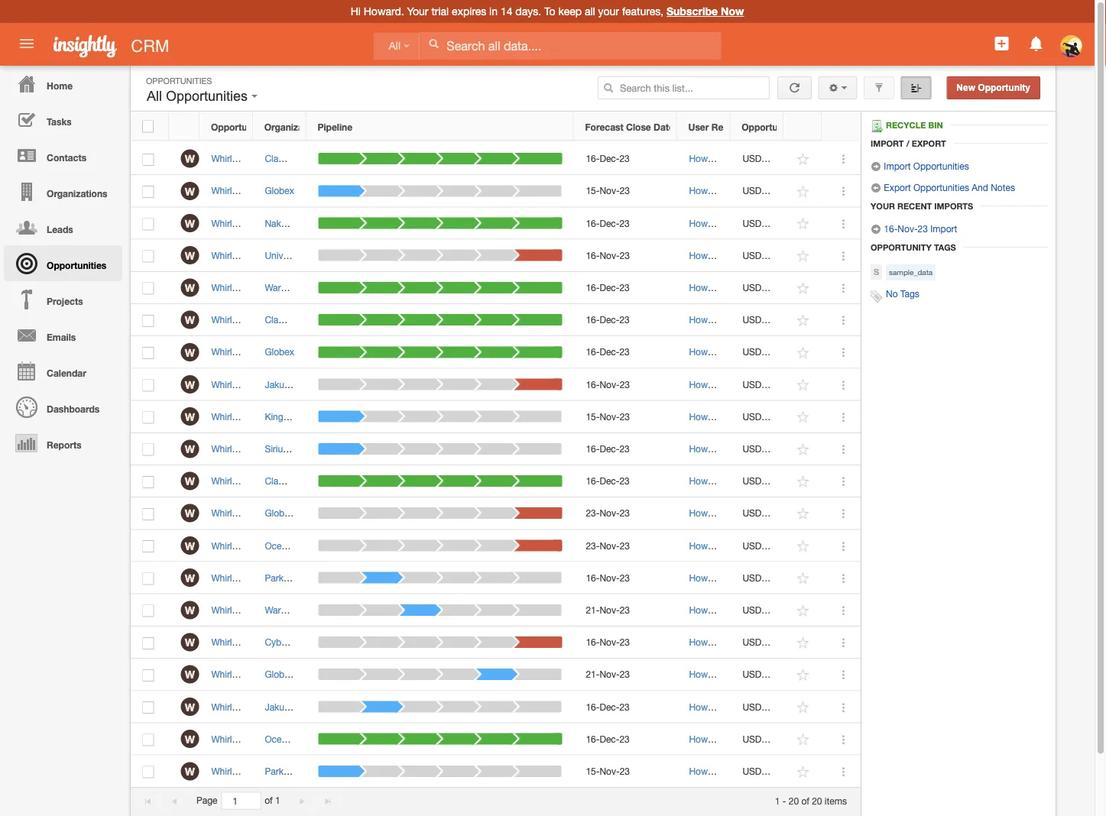 Task type: vqa. For each thing, say whether or not it's contained in the screenshot.
Thanks for connecting's PM
no



Task type: describe. For each thing, give the bounding box(es) containing it.
reports link
[[4, 425, 122, 461]]

company left lisa
[[333, 573, 373, 583]]

llc left jason
[[343, 379, 360, 390]]

2 nakatomi from the left
[[280, 218, 319, 229]]

oil down whirligig g990 - warbucks industries - roger mills
[[305, 315, 316, 325]]

1 gas from the left
[[337, 476, 353, 487]]

howard for whirligig g990 - clampett oil and gas, singapore - aaron lang
[[689, 153, 721, 164]]

2 hong from the left
[[319, 669, 341, 680]]

howard for whirlybird t200 - oceanic airlines - mark sakda
[[689, 734, 721, 745]]

calendar link
[[4, 353, 122, 389]]

nov- for whirlwinder x520 - jakubowski llc - jason castillo
[[600, 379, 620, 390]]

jakubowski up whirlybird t200 - oceanic airlines - mark sakda
[[284, 702, 333, 712]]

2 trading from the left
[[322, 218, 352, 229]]

1 group from the left
[[286, 411, 312, 422]]

parker and company link for g550
[[265, 573, 352, 583]]

jakubowski up king group
[[265, 379, 313, 390]]

howard brown link for whirlwinder x520 - clampett oil and gas, uk - nicholas flores
[[689, 315, 750, 325]]

hi
[[351, 5, 361, 18]]

clampett down "sirius corp." link
[[265, 476, 302, 487]]

16-dec-23 for whirlwinder x520 - clampett oil and gas, uk - nicholas flores
[[586, 315, 630, 325]]

brown for whirlybird g550 - oceanic airlines - mark sakda
[[724, 540, 750, 551]]

16-nov-23 for howard brown usd $‎110,000.00
[[586, 250, 630, 261]]

close
[[626, 121, 651, 132]]

industries up "whirlwinder x520 - clampett oil and gas, uk - nicholas flores" link
[[324, 282, 364, 293]]

brown for whirlwinder x520 - king group - chris chen
[[724, 411, 750, 422]]

dec- for whirlwinder x520 - globex - albert lee
[[600, 347, 620, 358]]

sample_data link
[[886, 265, 936, 281]]

white image
[[428, 38, 439, 49]]

dashboards
[[47, 404, 100, 414]]

sirius corp. link
[[265, 444, 313, 454]]

whirlybird t200 - cyberdyne systems corp. - nicole gomez
[[211, 637, 459, 648]]

howard brown link for whirlybird g550 - warbucks industries - roger mills
[[689, 605, 750, 616]]

whirligig g990 - nakatomi trading corp. - samantha wright link
[[211, 218, 465, 229]]

2 group from the left
[[313, 411, 338, 422]]

2 spain from the left
[[320, 508, 344, 519]]

whirligig g990 - clampett oil and gas, singapore - aaron lang link
[[211, 153, 479, 164]]

1 cyberdyne from the left
[[265, 637, 309, 648]]

10 w row from the top
[[131, 433, 861, 466]]

16-dec-23 for whirligig g990 - nakatomi trading corp. - samantha wright
[[586, 218, 630, 229]]

w link for whirlybird g550 - clampett oil and gas corp. - katherine warren
[[181, 472, 199, 490]]

cyberdyne systems corp. link
[[265, 637, 373, 648]]

2 sirius from the left
[[292, 444, 314, 454]]

usd $‎100,000.00 cell
[[731, 627, 815, 659]]

23 for whirlybird g550 - clampett oil and gas corp. - katherine warren
[[620, 476, 630, 487]]

items
[[825, 796, 847, 806]]

7 w row from the top
[[131, 337, 861, 369]]

0 horizontal spatial katherine
[[353, 508, 392, 519]]

clampett up 'whirligig g990 - globex - albert lee'
[[265, 153, 302, 164]]

opportunities link
[[4, 245, 122, 281]]

sample_data
[[889, 268, 933, 277]]

16-dec-23 cell for whirlybird t200 - jakubowski llc - barbara lane
[[574, 691, 677, 724]]

1 kong from the left
[[324, 669, 346, 680]]

whirlybird t200 - jakubowski llc - barbara lane
[[211, 702, 416, 712]]

21-nov-23 cell for howard brown usd $‎150,000.00
[[574, 659, 677, 691]]

keep
[[558, 5, 582, 18]]

pipeline
[[318, 121, 352, 132]]

howard for whirligig g990 - university of northumbria - paula oliver
[[689, 250, 721, 261]]

whirlybird g550 - oceanic airlines - mark sakda link
[[211, 540, 418, 551]]

23 for whirlybird g550 - warbucks industries - roger mills
[[620, 605, 630, 616]]

follow image for whirlybird t200 - parker and company -maria nichols
[[796, 765, 811, 780]]

5 w row from the top
[[131, 272, 861, 304]]

oil up "whirlybird g550 - globex, spain - katherine reyes" link on the bottom
[[326, 476, 337, 487]]

page
[[196, 796, 218, 806]]

emails
[[47, 332, 76, 343]]

t200 for oceanic airlines
[[255, 734, 276, 745]]

howard brown link for whirligig g990 - clampett oil and gas, singapore - aaron lang
[[689, 153, 750, 164]]

all
[[585, 5, 595, 18]]

of down the nakatomi trading corp. link
[[308, 250, 316, 261]]

19 w row from the top
[[131, 724, 861, 756]]

tina
[[349, 444, 366, 454]]

t200 for parker and company
[[255, 766, 276, 777]]

howard.
[[364, 5, 404, 18]]

circle arrow right image for 16-nov-23 import
[[871, 224, 882, 235]]

jakubowski up whirlwinder x520 - king group - chris chen link
[[292, 379, 340, 390]]

import opportunities link
[[871, 161, 969, 172]]

usd for whirlybird t200 - cyberdyne systems corp. - nicole gomez
[[743, 637, 762, 648]]

usd for whirlybird g550 - oceanic airlines - mark sakda
[[743, 540, 762, 551]]

$‎450,000.00
[[764, 218, 815, 229]]

whirligig for whirligig g990 - clampett oil and gas, singapore - aaron lang
[[211, 153, 247, 164]]

w link for whirlybird t200 - jakubowski llc - barbara lane
[[181, 698, 199, 716]]

oceanic airlines link for t200
[[265, 734, 331, 745]]

howard brown usd $‎150,000.00
[[689, 669, 815, 680]]

nov- for whirlybird g550 - oceanic airlines - mark sakda
[[600, 540, 620, 551]]

howard brown link for whirligig g990 - warbucks industries - roger mills
[[689, 282, 750, 293]]

king group link
[[265, 411, 312, 422]]

2 northumbria from the left
[[334, 250, 385, 261]]

contacts
[[47, 152, 86, 163]]

2 gas from the left
[[358, 476, 374, 487]]

nakatomi trading corp.
[[265, 218, 362, 229]]

opportunities for import opportunities
[[913, 161, 969, 171]]

9 w row from the top
[[131, 401, 861, 433]]

clampett down organization
[[280, 153, 318, 164]]

leads
[[47, 224, 73, 235]]

oceanic airlines for g550
[[265, 540, 331, 551]]

clampett up whirlwinder x520 - globex - albert lee
[[265, 315, 302, 325]]

jakubowski llc link for t200
[[265, 702, 333, 712]]

follow image for whirlwinder x520 - globex - albert lee
[[796, 346, 811, 360]]

whirlwinder x520 - globex - albert lee link
[[211, 347, 379, 358]]

howard brown usd $‎480,000.00
[[689, 476, 815, 487]]

6 w row from the top
[[131, 304, 861, 337]]

1 northumbria from the left
[[318, 250, 370, 261]]

w link for whirligig g990 - nakatomi trading corp. - samantha wright
[[181, 214, 199, 232]]

mills for whirlybird g550 - warbucks industries - roger mills
[[406, 605, 424, 616]]

jakubowski down globex, hong kong link
[[265, 702, 313, 712]]

1 singapore from the left
[[358, 153, 400, 164]]

show sidebar image
[[911, 83, 922, 93]]

leads link
[[4, 209, 122, 245]]

lang
[[451, 153, 471, 164]]

whirlwinder x520 - king group - chris chen link
[[211, 411, 400, 422]]

whirlybird for whirlybird t200 - globex, hong kong - terry thomas
[[211, 669, 252, 680]]

search image
[[603, 83, 614, 93]]

16-nov-23 import
[[882, 223, 957, 234]]

brown for whirligig g990 - globex - albert lee
[[724, 186, 750, 196]]

$‎150,000.00
[[764, 669, 815, 680]]

home link
[[4, 66, 122, 102]]

16-nov-23 cell for howard brown usd $‎110,000.00
[[574, 240, 677, 272]]

4 w row from the top
[[131, 240, 861, 272]]

row group containing w
[[131, 143, 861, 788]]

howard brown link for whirlybird t200 - cyberdyne systems corp. - nicole gomez
[[689, 637, 750, 648]]

$‎322,000.00
[[764, 573, 815, 583]]

1 horizontal spatial katherine
[[408, 476, 447, 487]]

recent
[[898, 201, 932, 211]]

15- for howard brown usd $‎180,000.00
[[586, 186, 600, 196]]

2 1 from the left
[[775, 796, 780, 806]]

howard for whirlybird g550 - warbucks industries - roger mills
[[689, 605, 721, 616]]

albert for whirlwinder x520 - globex - albert lee
[[330, 347, 354, 358]]

21-nov-23 for howard brown usd $‎120,000.00
[[586, 605, 630, 616]]

llc up whirlwinder x520 - king group - chris chen link
[[316, 379, 333, 390]]

aaron
[[424, 153, 448, 164]]

of right "1" field
[[265, 796, 273, 806]]

globex, spain
[[265, 508, 323, 519]]

whirligig for whirligig g990 - university of northumbria - paula oliver
[[211, 250, 247, 261]]

whirlybird for whirlybird g550 - oceanic airlines - mark sakda
[[211, 540, 252, 551]]

1 - 20 of 20 items
[[775, 796, 847, 806]]

howard brown link for whirlwinder x520 - sirius corp. - tina martin
[[689, 444, 750, 454]]

import opportunities
[[882, 161, 969, 171]]

follow image for whirlybird t200 - oceanic airlines - mark sakda
[[796, 733, 811, 747]]

airlines up whirlybird g550 - parker and company - lisa parker link
[[322, 540, 352, 551]]

whirlybird g550 - parker and company - lisa parker
[[211, 573, 427, 583]]

lisa
[[382, 573, 398, 583]]

usd $‎380,000.00 cell
[[731, 401, 815, 433]]

16-dec-23 for whirlybird g550 - clampett oil and gas corp. - katherine warren
[[586, 476, 630, 487]]

export opportunities and notes link
[[871, 182, 1015, 193]]

$‎270,000.00
[[764, 444, 815, 454]]

circle arrow right image for import opportunities
[[871, 161, 882, 172]]

g990 for university of northumbria
[[249, 250, 271, 261]]

subscribe now link
[[667, 5, 744, 18]]

usd for whirlwinder x520 - jakubowski llc - jason castillo
[[743, 379, 762, 390]]

brown for whirlybird t200 - jakubowski llc - barbara lane
[[724, 702, 750, 712]]

1 systems from the left
[[312, 637, 347, 648]]

8 w row from the top
[[131, 369, 861, 401]]

1 20 from the left
[[789, 796, 799, 806]]

16- for whirlybird g550 - parker and company - lisa parker
[[586, 573, 600, 583]]

1 nakatomi from the left
[[265, 218, 304, 229]]

17 w row from the top
[[131, 659, 861, 691]]

nov- for whirlybird t200 - cyberdyne systems corp. - nicole gomez
[[600, 637, 620, 648]]

2 singapore from the left
[[373, 153, 415, 164]]

usd $‎120,000.00 cell
[[731, 595, 815, 627]]

16 w row from the top
[[131, 627, 861, 659]]

usd $‎110,000.00 cell
[[731, 240, 815, 272]]

follow image for whirlwinder x520 - sirius corp. - tina martin
[[796, 443, 811, 457]]

whirligig g990 - globex - albert lee link
[[211, 186, 368, 196]]

follow image for whirlybird g550 - parker and company - lisa parker
[[796, 572, 811, 586]]

23-nov-23 cell for howard brown usd $‎190,000.00
[[574, 530, 677, 562]]

howard brown usd $‎200,000.00
[[689, 315, 815, 325]]

w link for whirligig g990 - clampett oil and gas, singapore - aaron lang
[[181, 150, 199, 168]]

1 king from the left
[[265, 411, 283, 422]]

organizations link
[[4, 174, 122, 209]]

23- for howard brown usd $‎190,000.00
[[586, 540, 600, 551]]

16- for whirlybird g550 - clampett oil and gas corp. - katherine warren
[[586, 476, 600, 487]]

w for whirlwinder x520 - globex - albert lee
[[185, 346, 195, 359]]

whirlybird for whirlybird g550 - warbucks industries - roger mills
[[211, 605, 252, 616]]

23- for howard brown usd $‎180,000.00
[[586, 508, 600, 519]]

chen
[[371, 411, 393, 422]]

whirligig g990 - university of northumbria - paula oliver
[[211, 250, 443, 261]]

notes
[[991, 182, 1015, 193]]

warbucks industries link for g550
[[265, 605, 348, 616]]

16- for whirligig g990 - clampett oil and gas, singapore - aaron lang
[[586, 153, 600, 164]]

14 w row from the top
[[131, 562, 861, 595]]

no tags link
[[886, 289, 920, 299]]

16-dec-23 cell for whirligig g990 - clampett oil and gas, singapore - aaron lang
[[574, 143, 677, 175]]

2 cyberdyne from the left
[[284, 637, 329, 648]]

$‎110,000.00
[[764, 250, 815, 261]]

show list view filters image
[[874, 83, 885, 93]]

clampett oil and gas corp. link
[[265, 476, 379, 487]]

whirlwinder x520 - clampett oil and gas, uk - nicholas flores link
[[211, 315, 477, 325]]

11 w row from the top
[[131, 466, 861, 498]]

company up the whirlybird g550 - warbucks industries - roger mills link
[[312, 573, 352, 583]]

21- for howard brown usd $‎120,000.00
[[586, 605, 600, 616]]

2 university from the left
[[280, 250, 321, 261]]

usd $‎190,000.00 cell
[[731, 530, 815, 562]]

14
[[501, 5, 513, 18]]

airlines down "whirlybird t200 - jakubowski llc - barbara lane" link
[[301, 734, 331, 745]]

16-dec-23 for whirlwinder x520 - globex - albert lee
[[586, 347, 630, 358]]

2 vertical spatial import
[[931, 223, 957, 234]]

castillo
[[396, 379, 426, 390]]

13 w row from the top
[[131, 530, 861, 562]]

$‎480,000.00
[[764, 476, 815, 487]]

whirlybird g550 - warbucks industries - roger mills link
[[211, 605, 432, 616]]

barbara
[[361, 702, 394, 712]]

oceanic airlines link for g550
[[265, 540, 331, 551]]

$‎190,000.00
[[764, 540, 815, 551]]

1 1 from the left
[[275, 796, 280, 806]]

$‎500,000.00 for 16-dec-23
[[764, 702, 815, 712]]

usd $‎430,000.00 cell
[[731, 756, 815, 788]]

cyberdyne systems corp.
[[265, 637, 373, 648]]

globex, hong kong
[[265, 669, 346, 680]]

clampett oil and gas, singapore link
[[265, 153, 400, 164]]

usd for whirlybird t200 - jakubowski llc - barbara lane
[[743, 702, 762, 712]]

in
[[489, 5, 498, 18]]

1 w row from the top
[[131, 143, 861, 175]]

2 king from the left
[[292, 411, 310, 422]]

clampett oil and gas, uk link
[[265, 315, 371, 325]]

1 trading from the left
[[307, 218, 337, 229]]

whirligig g990 - clampett oil and gas, singapore - aaron lang
[[211, 153, 471, 164]]

16-nov-23 import link
[[871, 223, 957, 235]]

w link for whirlybird t200 - oceanic airlines - mark sakda
[[181, 730, 199, 749]]

brown for whirligig g990 - nakatomi trading corp. - samantha wright
[[724, 218, 750, 229]]

nov- for whirlybird t200 - parker and company -maria nichols
[[600, 766, 620, 777]]

usd for whirlwinder x520 - clampett oil and gas, uk - nicholas flores
[[743, 315, 762, 325]]

airlines down whirlybird g550 - globex, spain - katherine reyes
[[301, 540, 331, 551]]

w for whirlybird t200 - oceanic airlines - mark sakda
[[185, 733, 195, 746]]

howard brown usd $‎110,000.00
[[689, 250, 815, 261]]

imports
[[935, 201, 973, 211]]

of down whirligig g990 - nakatomi trading corp. - samantha wright
[[323, 250, 331, 261]]

opportunities up projects link
[[47, 260, 106, 271]]

subscribe
[[667, 5, 718, 18]]

howard brown usd $‎332,000.00
[[689, 347, 815, 358]]

12 w row from the top
[[131, 498, 861, 530]]

15 w row from the top
[[131, 595, 861, 627]]

dec- for whirlybird t200 - jakubowski llc - barbara lane
[[600, 702, 620, 712]]

crm
[[131, 36, 169, 55]]

recycle bin
[[886, 120, 943, 130]]

usd $‎200,000.00 cell
[[731, 304, 815, 337]]

oil down organization pipeline
[[305, 153, 316, 164]]

calendar
[[47, 368, 86, 378]]

howard for whirlybird t200 - parker and company -maria nichols
[[689, 766, 721, 777]]

nov- for whirlybird g550 - parker and company - lisa parker
[[600, 573, 620, 583]]

w for whirlwinder x520 - sirius corp. - tina martin
[[185, 443, 195, 456]]

whirlwinder x520 - king group - chris chen
[[211, 411, 393, 422]]

23-nov-23 for howard brown usd $‎190,000.00
[[586, 540, 630, 551]]

circle arrow left image
[[871, 183, 882, 193]]

industries down whirlybird g550 - parker and company - lisa parker link
[[308, 605, 348, 616]]

2 20 from the left
[[812, 796, 822, 806]]

w link for whirlwinder x520 - clampett oil and gas, uk - nicholas flores
[[181, 311, 199, 329]]

21-nov-23 for howard brown usd $‎150,000.00
[[586, 669, 630, 680]]

g990 for nakatomi trading corp.
[[249, 218, 271, 229]]

clampett down "whirlwinder x520 - sirius corp. - tina martin"
[[286, 476, 324, 487]]

company left maria
[[331, 766, 371, 777]]

usd $‎270,000.00 cell
[[731, 433, 815, 466]]

whirlwinder for whirlwinder x520 - king group - chris chen
[[211, 411, 260, 422]]

1 uk from the left
[[358, 315, 371, 325]]

globex, spain link
[[265, 508, 323, 519]]

usd for whirlybird g550 - clampett oil and gas corp. - katherine warren
[[743, 476, 762, 487]]



Task type: locate. For each thing, give the bounding box(es) containing it.
0 vertical spatial howard brown usd $‎180,000.00
[[689, 186, 815, 196]]

g990 down 'whirligig g990 - globex - albert lee'
[[249, 218, 271, 229]]

export opportunities and notes
[[882, 182, 1015, 193]]

1 vertical spatial howard brown usd $‎180,000.00
[[689, 508, 815, 519]]

0 horizontal spatial opportunity
[[871, 242, 932, 252]]

15-nov-23 cell for howard brown usd $‎430,000.00
[[574, 756, 677, 788]]

howard brown usd $‎120,000.00
[[689, 605, 815, 616]]

0 vertical spatial $‎500,000.00
[[764, 379, 815, 390]]

follow image for whirligig g990 - warbucks industries - roger mills
[[796, 281, 811, 296]]

$‎500,000.00 up $‎380,000.00
[[764, 379, 815, 390]]

0 vertical spatial 15-nov-23 cell
[[574, 175, 677, 207]]

16- for whirlwinder x520 - globex - albert lee
[[586, 347, 600, 358]]

howard brown usd $‎180,000.00 for 23-nov-23
[[689, 508, 815, 519]]

follow image for whirlwinder x520 - jakubowski llc - jason castillo
[[796, 378, 811, 393]]

g990 for globex
[[249, 186, 271, 196]]

follow image for whirlybird g550 - clampett oil and gas corp. - katherine warren
[[796, 475, 811, 489]]

1 vertical spatial albert
[[330, 347, 354, 358]]

import / export
[[871, 138, 946, 148]]

oil down "whirlwinder x520 - sirius corp. - tina martin" link
[[305, 476, 316, 487]]

1 vertical spatial howard brown usd $‎500,000.00
[[689, 702, 815, 712]]

20 left items
[[812, 796, 822, 806]]

globex, hong kong link
[[265, 669, 346, 680]]

w for whirlybird t200 - globex, hong kong - terry thomas
[[185, 669, 195, 681]]

8 brown from the top
[[724, 379, 750, 390]]

$‎300,000.00 for whirligig g990 - clampett oil and gas, singapore - aaron lang
[[764, 153, 815, 164]]

0 vertical spatial 21-nov-23 cell
[[574, 595, 677, 627]]

nov- for whirlybird t200 - globex, hong kong - terry thomas
[[600, 669, 620, 680]]

0 vertical spatial your
[[407, 5, 429, 18]]

15-nov-23 for howard brown usd $‎380,000.00
[[586, 411, 630, 422]]

w for whirligig g990 - globex - albert lee
[[185, 185, 195, 197]]

19 brown from the top
[[724, 734, 750, 745]]

0 vertical spatial parker and company
[[265, 573, 352, 583]]

jakubowski llc link for x520
[[265, 379, 333, 390]]

opportunities for export opportunities and notes
[[914, 182, 969, 193]]

albert down whirlwinder x520 - clampett oil and gas, uk - nicholas flores
[[330, 347, 354, 358]]

usd $‎150,000.00 cell
[[731, 659, 815, 691]]

howard brown usd $‎270,000.00
[[689, 444, 815, 454]]

0 vertical spatial albert
[[318, 186, 343, 196]]

roger down lisa
[[378, 605, 403, 616]]

follow image up $‎430,000.00
[[796, 733, 811, 747]]

1 sirius from the left
[[265, 444, 288, 454]]

0 vertical spatial usd $‎500,000.00 cell
[[731, 369, 815, 401]]

opportunities down crm on the top
[[166, 88, 248, 104]]

w for whirlybird t200 - parker and company -maria nichols
[[185, 766, 195, 778]]

None checkbox
[[143, 250, 154, 263], [143, 444, 154, 456], [143, 508, 154, 521], [143, 541, 154, 553], [143, 573, 154, 585], [143, 670, 154, 682], [143, 702, 154, 714], [143, 734, 154, 746], [143, 767, 154, 779], [143, 250, 154, 263], [143, 444, 154, 456], [143, 508, 154, 521], [143, 541, 154, 553], [143, 573, 154, 585], [143, 670, 154, 682], [143, 702, 154, 714], [143, 734, 154, 746], [143, 767, 154, 779]]

0 horizontal spatial sirius
[[265, 444, 288, 454]]

cog image
[[828, 83, 839, 93]]

usd for whirligig g990 - clampett oil and gas, singapore - aaron lang
[[743, 153, 762, 164]]

warbucks industries link
[[265, 282, 348, 293], [265, 605, 348, 616]]

15-nov-23 cell
[[574, 175, 677, 207], [574, 401, 677, 433], [574, 756, 677, 788]]

company down whirlybird t200 - oceanic airlines - mark sakda link
[[312, 766, 352, 777]]

all
[[389, 40, 401, 52], [147, 88, 162, 104]]

dec-
[[600, 153, 620, 164], [600, 218, 620, 229], [600, 282, 620, 293], [600, 315, 620, 325], [600, 347, 620, 358], [600, 444, 620, 454], [600, 476, 620, 487], [600, 702, 620, 712], [600, 734, 620, 745]]

nov- for whirlybird g550 - globex, spain - katherine reyes
[[600, 508, 620, 519]]

1 vertical spatial $‎300,000.00
[[764, 282, 815, 293]]

uk left the "nicholas" at the top of page
[[385, 315, 398, 325]]

16-nov-23 cell
[[574, 240, 677, 272], [574, 369, 677, 401], [574, 562, 677, 595], [574, 627, 677, 659]]

howard brown link for whirlybird g550 - parker and company - lisa parker
[[689, 573, 750, 583]]

0 vertical spatial $‎180,000.00
[[764, 186, 815, 196]]

1 vertical spatial globex link
[[265, 347, 294, 358]]

king up "sirius corp." link
[[265, 411, 283, 422]]

whirlybird t200 - globex, hong kong - terry thomas
[[211, 669, 429, 680]]

1 usd from the top
[[743, 153, 762, 164]]

howard brown usd $‎500,000.00 for 16-nov-23
[[689, 379, 815, 390]]

1 whirlwinder from the top
[[211, 315, 260, 325]]

navigation
[[0, 66, 122, 461]]

oceanic
[[265, 540, 299, 551], [286, 540, 320, 551], [265, 734, 299, 745], [284, 734, 318, 745]]

w for whirlybird t200 - cyberdyne systems corp. - nicole gomez
[[185, 636, 195, 649]]

nakatomi down whirligig g990 - globex - albert lee link
[[280, 218, 319, 229]]

brown for whirligig g990 - university of northumbria - paula oliver
[[724, 250, 750, 261]]

nichols
[[403, 766, 433, 777]]

howard up howard brown usd $‎380,000.00
[[689, 379, 721, 390]]

0 horizontal spatial export
[[884, 182, 911, 193]]

1 vertical spatial mills
[[406, 605, 424, 616]]

whirlwinder x520 - globex - albert lee
[[211, 347, 372, 358]]

0 vertical spatial usd $‎300,000.00 cell
[[731, 143, 815, 175]]

import for import / export
[[871, 138, 904, 148]]

whirlwinder for whirlwinder x520 - globex - albert lee
[[211, 347, 260, 358]]

warren
[[450, 476, 479, 487]]

8 w link from the top
[[181, 375, 199, 394]]

4 dec- from the top
[[600, 315, 620, 325]]

1 horizontal spatial group
[[313, 411, 338, 422]]

globex link for g990
[[265, 186, 294, 196]]

warbucks industries for g990
[[265, 282, 348, 293]]

20 w row from the top
[[131, 756, 861, 788]]

whirlybird g550 - oceanic airlines - mark sakda
[[211, 540, 410, 551]]

follow image down the $‎200,000.00
[[796, 346, 811, 360]]

no tags
[[886, 289, 920, 299]]

9 w link from the top
[[181, 408, 199, 426]]

1 23-nov-23 cell from the top
[[574, 498, 677, 530]]

17 howard brown link from the top
[[689, 669, 750, 680]]

usd $‎500,000.00 cell up $‎380,000.00
[[731, 369, 815, 401]]

recycle bin link
[[871, 120, 951, 132]]

kong down whirlybird t200 - cyberdyne systems corp. - nicole gomez
[[324, 669, 346, 680]]

jakubowski llc for t200
[[265, 702, 333, 712]]

mark for whirlybird t200 - oceanic airlines - mark sakda
[[359, 734, 380, 745]]

clampett oil and gas, singapore
[[265, 153, 400, 164]]

tasks link
[[4, 102, 122, 138]]

8 16-dec-23 from the top
[[586, 702, 630, 712]]

whirlybird t200 - jakubowski llc - barbara lane link
[[211, 702, 424, 712]]

1 vertical spatial parker and company
[[265, 766, 352, 777]]

2 usd $‎180,000.00 cell from the top
[[731, 498, 815, 530]]

2 $‎180,000.00 from the top
[[764, 508, 815, 519]]

follow image for whirlybird t200 - globex, hong kong - terry thomas
[[796, 668, 811, 683]]

x520 down king group
[[262, 444, 283, 454]]

gomez
[[429, 637, 459, 648]]

0 vertical spatial roger
[[372, 282, 397, 293]]

0 vertical spatial lee
[[345, 186, 360, 196]]

jason
[[368, 379, 393, 390]]

1 horizontal spatial opportunity
[[978, 83, 1031, 93]]

whirligig g990 - university of northumbria - paula oliver link
[[211, 250, 450, 261]]

2 uk from the left
[[385, 315, 398, 325]]

usd $‎180,000.00 cell for 23-nov-23
[[731, 498, 815, 530]]

$‎420,000.00
[[764, 734, 815, 745]]

1 vertical spatial opportunity
[[871, 242, 932, 252]]

21-nov-23 cell
[[574, 595, 677, 627], [574, 659, 677, 691]]

parker and company
[[265, 573, 352, 583], [265, 766, 352, 777]]

1 g550 from the top
[[255, 476, 277, 487]]

albert down 'clampett oil and gas, singapore' "link"
[[318, 186, 343, 196]]

whirligig g990 - nakatomi trading corp. - samantha wright
[[211, 218, 457, 229]]

brown
[[724, 153, 750, 164], [724, 186, 750, 196], [724, 218, 750, 229], [724, 250, 750, 261], [724, 282, 750, 293], [724, 315, 750, 325], [724, 347, 750, 358], [724, 379, 750, 390], [724, 411, 750, 422], [724, 444, 750, 454], [724, 476, 750, 487], [724, 508, 750, 519], [724, 540, 750, 551], [724, 573, 750, 583], [724, 605, 750, 616], [724, 637, 750, 648], [724, 669, 750, 680], [724, 702, 750, 712], [724, 734, 750, 745], [724, 766, 750, 777]]

row containing organization
[[131, 112, 860, 141]]

usd $‎300,000.00 cell for whirligig g990 - warbucks industries - roger mills
[[731, 272, 815, 304]]

0 vertical spatial jakubowski llc
[[265, 379, 333, 390]]

follow image up $‎380,000.00
[[796, 378, 811, 393]]

17 w link from the top
[[181, 666, 199, 684]]

all opportunities button
[[143, 85, 262, 108]]

usd $‎180,000.00 cell up $‎190,000.00
[[731, 498, 815, 530]]

2 23-nov-23 from the top
[[586, 540, 630, 551]]

1 vertical spatial mark
[[359, 734, 380, 745]]

3 16-dec-23 from the top
[[586, 282, 630, 293]]

nakatomi trading corp. link
[[265, 218, 362, 229]]

6 16-dec-23 from the top
[[586, 444, 630, 454]]

opportunities up export opportunities and notes link
[[913, 161, 969, 171]]

howard for whirligig g990 - warbucks industries - roger mills
[[689, 282, 721, 293]]

usd $‎300,000.00 cell
[[731, 143, 815, 175], [731, 272, 815, 304]]

1 horizontal spatial gas
[[358, 476, 374, 487]]

1 horizontal spatial 20
[[812, 796, 822, 806]]

howard up howard brown usd $‎480,000.00
[[689, 444, 721, 454]]

howard for whirlwinder x520 - king group - chris chen
[[689, 411, 721, 422]]

1 vertical spatial export
[[884, 182, 911, 193]]

follow image for whirligig g990 - clampett oil and gas, singapore - aaron lang
[[796, 152, 811, 167]]

reports
[[47, 440, 82, 450]]

1 vertical spatial parker and company link
[[265, 766, 352, 777]]

whirlwinder x520 - sirius corp. - tina martin
[[211, 444, 395, 454]]

1 vertical spatial usd $‎180,000.00 cell
[[731, 498, 815, 530]]

howard down howard brown usd $‎110,000.00 at the top of page
[[689, 282, 721, 293]]

row group
[[131, 143, 861, 788]]

brown for whirligig g990 - clampett oil and gas, singapore - aaron lang
[[724, 153, 750, 164]]

18 w row from the top
[[131, 691, 861, 724]]

jakubowski
[[265, 379, 313, 390], [292, 379, 340, 390], [265, 702, 313, 712], [284, 702, 333, 712]]

w link for whirlybird g550 - globex, spain - katherine reyes
[[181, 504, 199, 523]]

0 horizontal spatial all
[[147, 88, 162, 104]]

2 21- from the top
[[586, 669, 600, 680]]

12 brown from the top
[[724, 508, 750, 519]]

industries down "whirligig g990 - university of northumbria - paula oliver"
[[308, 282, 348, 293]]

follow image up $‎480,000.00
[[796, 443, 811, 457]]

spain up 'whirlybird g550 - oceanic airlines - mark sakda'
[[299, 508, 323, 519]]

all for all
[[389, 40, 401, 52]]

trial
[[432, 5, 449, 18]]

6 w link from the top
[[181, 311, 199, 329]]

16-dec-23 cell for whirlybird t200 - oceanic airlines - mark sakda
[[574, 724, 677, 756]]

howard up howard brown usd $‎430,000.00 at right
[[689, 734, 721, 745]]

/
[[906, 138, 910, 148]]

chris
[[347, 411, 369, 422]]

howard brown link for whirlybird t200 - oceanic airlines - mark sakda
[[689, 734, 750, 745]]

1 vertical spatial howard brown usd $‎300,000.00
[[689, 282, 815, 293]]

w row
[[131, 143, 861, 175], [131, 175, 861, 207], [131, 207, 861, 240], [131, 240, 861, 272], [131, 272, 861, 304], [131, 304, 861, 337], [131, 337, 861, 369], [131, 369, 861, 401], [131, 401, 861, 433], [131, 433, 861, 466], [131, 466, 861, 498], [131, 498, 861, 530], [131, 530, 861, 562], [131, 562, 861, 595], [131, 595, 861, 627], [131, 627, 861, 659], [131, 659, 861, 691], [131, 691, 861, 724], [131, 724, 861, 756], [131, 756, 861, 788]]

oil down the pipeline
[[320, 153, 331, 164]]

1 15-nov-23 cell from the top
[[574, 175, 677, 207]]

1 horizontal spatial king
[[292, 411, 310, 422]]

howard brown usd $‎180,000.00 up the "howard brown usd $‎190,000.00" at the bottom right of page
[[689, 508, 815, 519]]

3 whirligig from the top
[[211, 218, 247, 229]]

0 vertical spatial 15-
[[586, 186, 600, 196]]

howard brown usd $‎420,000.00
[[689, 734, 815, 745]]

opportunity tags
[[871, 242, 956, 252]]

follow image up $‎100,000.00
[[796, 604, 811, 618]]

of 1
[[265, 796, 280, 806]]

3 w row from the top
[[131, 207, 861, 240]]

howard brown usd $‎180,000.00 up howard brown usd $‎450,000.00
[[689, 186, 815, 196]]

your recent imports
[[871, 201, 973, 211]]

x520 down clampett oil and gas, uk link
[[262, 347, 283, 358]]

follow image
[[796, 152, 811, 167], [796, 249, 811, 264], [796, 281, 811, 296], [796, 346, 811, 360], [796, 378, 811, 393], [796, 410, 811, 425], [796, 539, 811, 554], [796, 636, 811, 651], [796, 668, 811, 683], [796, 701, 811, 715], [796, 733, 811, 747]]

your down circle arrow left icon
[[871, 201, 895, 211]]

16- for whirligig g990 - university of northumbria - paula oliver
[[586, 250, 600, 261]]

jakubowski llc link down globex, hong kong link
[[265, 702, 333, 712]]

usd $‎180,000.00 cell
[[731, 175, 815, 207], [731, 498, 815, 530]]

oceanic airlines link down whirlybird t200 - jakubowski llc - barbara lane
[[265, 734, 331, 745]]

0 horizontal spatial your
[[407, 5, 429, 18]]

1 vertical spatial oceanic airlines
[[265, 734, 331, 745]]

23-nov-23 cell
[[574, 498, 677, 530], [574, 530, 677, 562]]

18 usd from the top
[[743, 702, 762, 712]]

contacts link
[[4, 138, 122, 174]]

16-dec-23 cell
[[574, 143, 677, 175], [574, 207, 677, 240], [574, 272, 677, 304], [574, 304, 677, 337], [574, 337, 677, 369], [574, 433, 677, 466], [574, 466, 677, 498], [574, 691, 677, 724], [574, 724, 677, 756]]

1 vertical spatial 21-
[[586, 669, 600, 680]]

17 brown from the top
[[724, 669, 750, 680]]

0 vertical spatial howard brown usd $‎500,000.00
[[689, 379, 815, 390]]

oceanic airlines down globex, spain link
[[265, 540, 331, 551]]

0 vertical spatial opportunity
[[978, 83, 1031, 93]]

university down nakatomi trading corp.
[[265, 250, 305, 261]]

1 vertical spatial all
[[147, 88, 162, 104]]

13 usd from the top
[[743, 540, 762, 551]]

2 whirlybird from the top
[[211, 508, 252, 519]]

industries up 'whirlybird t200 - cyberdyne systems corp. - nicole gomez' link
[[329, 605, 370, 616]]

g990 up 'whirligig g990 - globex - albert lee'
[[249, 153, 271, 164]]

23-nov-23 cell for howard brown usd $‎180,000.00
[[574, 498, 677, 530]]

howard brown usd $‎300,000.00 up howard brown usd $‎450,000.00
[[689, 153, 815, 164]]

2 warbucks industries from the top
[[265, 605, 348, 616]]

t200 up whirlybird t200 - jakubowski llc - barbara lane
[[255, 669, 276, 680]]

0 vertical spatial jakubowski llc link
[[265, 379, 333, 390]]

2 follow image from the top
[[796, 249, 811, 264]]

lee down whirligig g990 - clampett oil and gas, singapore - aaron lang 'link'
[[345, 186, 360, 196]]

howard for whirligig g990 - globex - albert lee
[[689, 186, 721, 196]]

2 vertical spatial 15-
[[586, 766, 600, 777]]

oceanic airlines down whirlybird t200 - jakubowski llc - barbara lane
[[265, 734, 331, 745]]

16 w from the top
[[185, 636, 195, 649]]

15 howard brown link from the top
[[689, 605, 750, 616]]

0 vertical spatial warbucks industries link
[[265, 282, 348, 293]]

3 15-nov-23 cell from the top
[[574, 756, 677, 788]]

1 hong from the left
[[299, 669, 322, 680]]

1 vertical spatial 23-
[[586, 540, 600, 551]]

circle arrow right image inside 'import opportunities' link
[[871, 161, 882, 172]]

g550
[[255, 476, 277, 487], [255, 508, 277, 519], [255, 540, 277, 551], [255, 573, 277, 583], [255, 605, 277, 616]]

0 vertical spatial sakda
[[384, 540, 410, 551]]

2 16-dec-23 from the top
[[586, 218, 630, 229]]

whirlybird t200 - oceanic airlines - mark sakda link
[[211, 734, 416, 745]]

11 brown from the top
[[724, 476, 750, 487]]

opportunity down 16-nov-23 import link
[[871, 242, 932, 252]]

0 vertical spatial 21-
[[586, 605, 600, 616]]

0 horizontal spatial king
[[265, 411, 283, 422]]

whirlybird g550 - globex, spain - katherine reyes
[[211, 508, 420, 519]]

follow image up $‎110,000.00
[[796, 217, 811, 231]]

llc down the whirlybird t200 - globex, hong kong - terry thomas link
[[316, 702, 333, 712]]

2 circle arrow right image from the top
[[871, 224, 882, 235]]

Search all data.... text field
[[420, 32, 721, 60]]

0 horizontal spatial gas
[[337, 476, 353, 487]]

all inside 'button'
[[147, 88, 162, 104]]

g550 for parker
[[255, 573, 277, 583]]

howard down howard brown usd $‎270,000.00
[[689, 476, 721, 487]]

follow image up $‎332,000.00 on the right of the page
[[796, 314, 811, 328]]

23 for whirlwinder x520 - jakubowski llc - jason castillo
[[620, 379, 630, 390]]

16-dec-23 cell for whirlwinder x520 - globex - albert lee
[[574, 337, 677, 369]]

sakda up lisa
[[384, 540, 410, 551]]

23
[[620, 153, 630, 164], [620, 186, 630, 196], [620, 218, 630, 229], [918, 223, 928, 234], [620, 250, 630, 261], [620, 282, 630, 293], [620, 315, 630, 325], [620, 347, 630, 358], [620, 379, 630, 390], [620, 411, 630, 422], [620, 444, 630, 454], [620, 476, 630, 487], [620, 508, 630, 519], [620, 540, 630, 551], [620, 573, 630, 583], [620, 605, 630, 616], [620, 637, 630, 648], [620, 669, 630, 680], [620, 702, 630, 712], [620, 734, 630, 745], [620, 766, 630, 777]]

roger for whirligig g990 - warbucks industries - roger mills
[[372, 282, 397, 293]]

globex link down clampett oil and gas, uk link
[[265, 347, 294, 358]]

1 vertical spatial import
[[884, 161, 911, 171]]

howard brown usd $‎100,000.00
[[689, 637, 815, 648]]

jakubowski llc down globex, hong kong link
[[265, 702, 333, 712]]

albert for whirligig g990 - globex - albert lee
[[318, 186, 343, 196]]

1 globex link from the top
[[265, 186, 294, 196]]

7 howard brown link from the top
[[689, 347, 750, 358]]

1 vertical spatial $‎180,000.00
[[764, 508, 815, 519]]

2 whirlwinder from the top
[[211, 347, 260, 358]]

usd $‎480,000.00 cell
[[731, 466, 815, 498]]

8 howard from the top
[[689, 379, 721, 390]]

1 vertical spatial 15-
[[586, 411, 600, 422]]

1 right "1" field
[[275, 796, 280, 806]]

0 vertical spatial export
[[912, 138, 946, 148]]

usd $‎332,000.00 cell
[[731, 337, 815, 369]]

1 horizontal spatial sirius
[[292, 444, 314, 454]]

0 vertical spatial mills
[[400, 282, 418, 293]]

0 vertical spatial mark
[[361, 540, 381, 551]]

and
[[319, 153, 334, 164], [334, 153, 349, 164], [319, 315, 334, 325], [345, 315, 361, 325], [319, 476, 334, 487], [340, 476, 355, 487], [294, 573, 310, 583], [315, 573, 331, 583], [294, 766, 310, 777], [313, 766, 329, 777]]

6 howard from the top
[[689, 315, 721, 325]]

new opportunity link
[[947, 76, 1041, 99]]

x520 for sirius corp.
[[262, 444, 283, 454]]

Search this list... text field
[[598, 76, 770, 99]]

2 usd $‎500,000.00 cell from the top
[[731, 691, 815, 724]]

20 howard from the top
[[689, 766, 721, 777]]

1 vertical spatial katherine
[[353, 508, 392, 519]]

0 horizontal spatial uk
[[358, 315, 371, 325]]

0 vertical spatial all
[[389, 40, 401, 52]]

refresh list image
[[787, 83, 802, 93]]

1 vertical spatial usd $‎300,000.00 cell
[[731, 272, 815, 304]]

tasks
[[47, 116, 72, 127]]

g990 for warbucks industries
[[249, 282, 271, 293]]

9 usd from the top
[[743, 411, 762, 422]]

howard up "howard brown usd $‎332,000.00"
[[689, 315, 721, 325]]

now
[[721, 5, 744, 18]]

howard brown link for whirlybird g550 - oceanic airlines - mark sakda
[[689, 540, 750, 551]]

1 vertical spatial 21-nov-23 cell
[[574, 659, 677, 691]]

23 for whirligig g990 - clampett oil and gas, singapore - aaron lang
[[620, 153, 630, 164]]

0 vertical spatial 21-nov-23
[[586, 605, 630, 616]]

23 for whirlybird t200 - globex, hong kong - terry thomas
[[620, 669, 630, 680]]

whirligig g990 - warbucks industries - roger mills link
[[211, 282, 426, 293]]

1 16-dec-23 cell from the top
[[574, 143, 677, 175]]

whirlwinder x520 - jakubowski llc - jason castillo link
[[211, 379, 434, 390]]

5 whirligig from the top
[[211, 282, 247, 293]]

date
[[654, 121, 674, 132]]

maria
[[377, 766, 400, 777]]

18 brown from the top
[[724, 702, 750, 712]]

albert
[[318, 186, 343, 196], [330, 347, 354, 358]]

lee up jason
[[357, 347, 372, 358]]

2 w row from the top
[[131, 175, 861, 207]]

20 brown from the top
[[724, 766, 750, 777]]

howard down howard brown usd $‎200,000.00
[[689, 347, 721, 358]]

hong
[[299, 669, 322, 680], [319, 669, 341, 680]]

navigation containing home
[[0, 66, 122, 461]]

king group
[[265, 411, 312, 422]]

20 usd from the top
[[743, 766, 762, 777]]

circle arrow right image
[[871, 161, 882, 172], [871, 224, 882, 235]]

usd for whirligig g990 - university of northumbria - paula oliver
[[743, 250, 762, 261]]

whirlybird g550 - clampett oil and gas corp. - katherine warren link
[[211, 476, 487, 487]]

follow image
[[796, 184, 811, 199], [796, 217, 811, 231], [796, 314, 811, 328], [796, 443, 811, 457], [796, 475, 811, 489], [796, 507, 811, 522], [796, 572, 811, 586], [796, 604, 811, 618], [796, 765, 811, 780]]

oliver
[[419, 250, 443, 261]]

mark up whirlybird g550 - parker and company - lisa parker link
[[361, 540, 381, 551]]

1 vertical spatial 15-nov-23 cell
[[574, 401, 677, 433]]

1 usd $‎500,000.00 cell from the top
[[731, 369, 815, 401]]

tags
[[901, 289, 920, 299]]

1 16-dec-23 from the top
[[586, 153, 630, 164]]

notifications image
[[1027, 34, 1046, 53]]

whirlybird for whirlybird g550 - clampett oil and gas corp. - katherine warren
[[211, 476, 252, 487]]

4 howard from the top
[[689, 250, 721, 261]]

kong left the terry
[[344, 669, 365, 680]]

0 vertical spatial howard brown usd $‎300,000.00
[[689, 153, 815, 164]]

2 vertical spatial 15-nov-23
[[586, 766, 630, 777]]

nakatomi down 'whirligig g990 - globex - albert lee'
[[265, 218, 304, 229]]

w link for whirlwinder x520 - jakubowski llc - jason castillo
[[181, 375, 199, 394]]

2 brown from the top
[[724, 186, 750, 196]]

howard for whirlwinder x520 - sirius corp. - tina martin
[[689, 444, 721, 454]]

1 university from the left
[[265, 250, 305, 261]]

19 howard brown link from the top
[[689, 734, 750, 745]]

trading up the whirligig g990 - university of northumbria - paula oliver "link" on the left top of the page
[[322, 218, 352, 229]]

whirlybird for whirlybird t200 - parker and company -maria nichols
[[211, 766, 252, 777]]

hong down whirlybird t200 - cyberdyne systems corp. - nicole gomez
[[319, 669, 341, 680]]

t200
[[255, 637, 276, 648], [255, 669, 276, 680], [255, 702, 276, 712], [255, 734, 276, 745], [255, 766, 276, 777]]

3 w link from the top
[[181, 214, 199, 232]]

0 horizontal spatial group
[[286, 411, 312, 422]]

opportunities up 'all opportunities'
[[146, 76, 212, 86]]

15 w from the top
[[185, 604, 195, 617]]

4 t200 from the top
[[255, 734, 276, 745]]

2 $‎300,000.00 from the top
[[764, 282, 815, 293]]

parker and company for g550
[[265, 573, 352, 583]]

4 w from the top
[[185, 249, 195, 262]]

roger down paula at the top left of the page
[[372, 282, 397, 293]]

howard for whirlybird t200 - jakubowski llc - barbara lane
[[689, 702, 721, 712]]

x520 for king group
[[262, 411, 283, 422]]

0 vertical spatial globex link
[[265, 186, 294, 196]]

king up "whirlwinder x520 - sirius corp. - tina martin"
[[292, 411, 310, 422]]

1 vertical spatial 21-nov-23
[[586, 669, 630, 680]]

howard brown link for whirlybird g550 - clampett oil and gas corp. - katherine warren
[[689, 476, 750, 487]]

w link for whirlwinder x520 - globex - albert lee
[[181, 343, 199, 361]]

roger for whirlybird g550 - warbucks industries - roger mills
[[378, 605, 403, 616]]

0 vertical spatial oceanic airlines
[[265, 540, 331, 551]]

howard brown usd $‎300,000.00 for whirligig g990 - clampett oil and gas, singapore - aaron lang
[[689, 153, 815, 164]]

t200 up of 1
[[255, 766, 276, 777]]

howard for whirlwinder x520 - globex - albert lee
[[689, 347, 721, 358]]

warbucks industries link down university of northumbria
[[265, 282, 348, 293]]

18 w link from the top
[[181, 698, 199, 716]]

thomas
[[396, 669, 429, 680]]

1 vertical spatial warbucks industries
[[265, 605, 348, 616]]

0 vertical spatial usd $‎180,000.00 cell
[[731, 175, 815, 207]]

2 systems from the left
[[331, 637, 367, 648]]

howard up howard brown usd $‎110,000.00 at the top of page
[[689, 218, 721, 229]]

13 w link from the top
[[181, 537, 199, 555]]

2 23- from the top
[[586, 540, 600, 551]]

clampett down whirligig g990 - warbucks industries - roger mills
[[292, 315, 329, 325]]

1 vertical spatial circle arrow right image
[[871, 224, 882, 235]]

howard up howard brown usd $‎450,000.00
[[689, 186, 721, 196]]

1 spain from the left
[[299, 508, 323, 519]]

circle arrow right image inside 16-nov-23 import link
[[871, 224, 882, 235]]

new opportunity
[[957, 83, 1031, 93]]

6 dec- from the top
[[600, 444, 620, 454]]

whirlwinder x520 - clampett oil and gas, uk - nicholas flores
[[211, 315, 469, 325]]

howard brown usd $‎190,000.00
[[689, 540, 815, 551]]

roger
[[372, 282, 397, 293], [378, 605, 403, 616]]

follow image for whirlybird g550 - oceanic airlines - mark sakda
[[796, 539, 811, 554]]

1 vertical spatial roger
[[378, 605, 403, 616]]

katherine left warren
[[408, 476, 447, 487]]

2 parker and company link from the top
[[265, 766, 352, 777]]

0 vertical spatial warbucks industries
[[265, 282, 348, 293]]

4 follow image from the top
[[796, 443, 811, 457]]

usd $‎420,000.00 cell
[[731, 724, 815, 756]]

0 vertical spatial 23-
[[586, 508, 600, 519]]

airlines
[[301, 540, 331, 551], [322, 540, 352, 551], [301, 734, 331, 745], [321, 734, 350, 745]]

1 vertical spatial sakda
[[382, 734, 408, 745]]

sirius corp.
[[265, 444, 313, 454]]

usd $‎500,000.00 cell up $‎420,000.00
[[731, 691, 815, 724]]

export down bin
[[912, 138, 946, 148]]

2 vertical spatial 15-nov-23 cell
[[574, 756, 677, 788]]

5 howard brown link from the top
[[689, 282, 750, 293]]

brown for whirlybird t200 - parker and company -maria nichols
[[724, 766, 750, 777]]

w for whirlybird g550 - warbucks industries - roger mills
[[185, 604, 195, 617]]

globex,
[[265, 508, 297, 519], [286, 508, 318, 519], [265, 669, 297, 680], [284, 669, 316, 680]]

jakubowski llc
[[265, 379, 333, 390], [265, 702, 333, 712]]

11 howard brown link from the top
[[689, 476, 750, 487]]

singapore
[[358, 153, 400, 164], [373, 153, 415, 164]]

usd $‎180,000.00 cell up $‎450,000.00
[[731, 175, 815, 207]]

1 vertical spatial warbucks industries link
[[265, 605, 348, 616]]

2 howard brown usd $‎300,000.00 from the top
[[689, 282, 815, 293]]

your left trial
[[407, 5, 429, 18]]

opportunities inside 'button'
[[166, 88, 248, 104]]

airlines up whirlybird t200 - parker and company -maria nichols link on the bottom left of the page
[[321, 734, 350, 745]]

usd $‎180,000.00 cell for 15-nov-23
[[731, 175, 815, 207]]

import for import opportunities
[[884, 161, 911, 171]]

16 usd from the top
[[743, 637, 762, 648]]

0 vertical spatial katherine
[[408, 476, 447, 487]]

of
[[308, 250, 316, 261], [323, 250, 331, 261], [265, 796, 273, 806], [802, 796, 810, 806]]

$‎120,000.00
[[764, 605, 815, 616]]

1 vertical spatial 15-nov-23
[[586, 411, 630, 422]]

sakda for whirlybird g550 - oceanic airlines - mark sakda
[[384, 540, 410, 551]]

llc left barbara
[[335, 702, 352, 712]]

14 w from the top
[[185, 572, 195, 585]]

jakubowski llc link up whirlwinder x520 - king group - chris chen
[[265, 379, 333, 390]]

5 w from the top
[[185, 282, 195, 294]]

follow image down $‎450,000.00
[[796, 249, 811, 264]]

20 howard brown link from the top
[[689, 766, 750, 777]]

warbucks industries for g550
[[265, 605, 348, 616]]

w for whirlybird g550 - oceanic airlines - mark sakda
[[185, 540, 195, 552]]

usd $‎500,000.00 cell
[[731, 369, 815, 401], [731, 691, 815, 724]]

follow image up $‎190,000.00
[[796, 507, 811, 522]]

8 w from the top
[[185, 378, 195, 391]]

16- for whirligig g990 - warbucks industries - roger mills
[[586, 282, 600, 293]]

2 kong from the left
[[344, 669, 365, 680]]

oceanic airlines
[[265, 540, 331, 551], [265, 734, 331, 745]]

trading up university of northumbria
[[307, 218, 337, 229]]

w link for whirlybird g550 - parker and company - lisa parker
[[181, 569, 199, 587]]

1 field
[[222, 793, 260, 809]]

usd for whirlwinder x520 - globex - albert lee
[[743, 347, 762, 358]]

1 horizontal spatial uk
[[385, 315, 398, 325]]

howard for whirlwinder x520 - clampett oil and gas, uk - nicholas flores
[[689, 315, 721, 325]]

$‎300,000.00 up $‎450,000.00
[[764, 153, 815, 164]]

of left items
[[802, 796, 810, 806]]

1 vertical spatial oceanic airlines link
[[265, 734, 331, 745]]

3 howard from the top
[[689, 218, 721, 229]]

10 howard from the top
[[689, 444, 721, 454]]

21-
[[586, 605, 600, 616], [586, 669, 600, 680]]

usd $‎322,000.00 cell
[[731, 562, 815, 595]]

w link for whirligig g990 - globex - albert lee
[[181, 182, 199, 200]]

0 horizontal spatial 20
[[789, 796, 799, 806]]

1 vertical spatial your
[[871, 201, 895, 211]]

follow image up the $‎200,000.00
[[796, 281, 811, 296]]

9 16-dec-23 from the top
[[586, 734, 630, 745]]

w link for whirlybird t200 - cyberdyne systems corp. - nicole gomez
[[181, 633, 199, 652]]

4 16-nov-23 from the top
[[586, 637, 630, 648]]

0 vertical spatial 23-nov-23
[[586, 508, 630, 519]]

oil down whirligig g990 - warbucks industries - roger mills link
[[332, 315, 343, 325]]

1 follow image from the top
[[796, 184, 811, 199]]

whirlybird g550 - globex, spain - katherine reyes link
[[211, 508, 427, 519]]

w for whirligig g990 - warbucks industries - roger mills
[[185, 282, 195, 294]]

1 vertical spatial jakubowski llc
[[265, 702, 333, 712]]

expires
[[452, 5, 486, 18]]

days.
[[516, 5, 541, 18]]

sirius down king group
[[265, 444, 288, 454]]

0 vertical spatial $‎300,000.00
[[764, 153, 815, 164]]

5 usd from the top
[[743, 282, 762, 293]]

1 horizontal spatial 1
[[775, 796, 780, 806]]

emails link
[[4, 317, 122, 353]]

usd for whirlwinder x520 - king group - chris chen
[[743, 411, 762, 422]]

1 vertical spatial $‎500,000.00
[[764, 702, 815, 712]]

w for whirlybird t200 - jakubowski llc - barbara lane
[[185, 701, 195, 714]]

howard brown usd $‎300,000.00
[[689, 153, 815, 164], [689, 282, 815, 293]]

1 horizontal spatial all
[[389, 40, 401, 52]]

whirlwinder for whirlwinder x520 - jakubowski llc - jason castillo
[[211, 379, 260, 390]]

warbucks industries
[[265, 282, 348, 293], [265, 605, 348, 616]]

whirligig g990 - globex - albert lee
[[211, 186, 360, 196]]

1 vertical spatial lee
[[357, 347, 372, 358]]

whirlybird t200 - parker and company -maria nichols
[[211, 766, 433, 777]]

w for whirlybird g550 - clampett oil and gas corp. - katherine warren
[[185, 475, 195, 488]]

3 brown from the top
[[724, 218, 750, 229]]

warbucks industries link up cyberdyne systems corp. link
[[265, 605, 348, 616]]

all down crm on the top
[[147, 88, 162, 104]]

1 horizontal spatial your
[[871, 201, 895, 211]]

1 vertical spatial usd $‎500,000.00 cell
[[731, 691, 815, 724]]

all opportunities
[[147, 88, 252, 104]]

11 usd from the top
[[743, 476, 762, 487]]

3 whirlwinder from the top
[[211, 379, 260, 390]]

0 vertical spatial circle arrow right image
[[871, 161, 882, 172]]

usd $‎450,000.00 cell
[[731, 207, 815, 240]]

18 howard brown link from the top
[[689, 702, 750, 712]]

0 vertical spatial oceanic airlines link
[[265, 540, 331, 551]]

x520 for clampett oil and gas, uk
[[262, 315, 283, 325]]

mills
[[400, 282, 418, 293], [406, 605, 424, 616]]

nov- for whirlwinder x520 - king group - chris chen
[[600, 411, 620, 422]]

howard up the "howard brown usd $‎190,000.00" at the bottom right of page
[[689, 508, 721, 519]]

parker and company down 'whirlybird g550 - oceanic airlines - mark sakda'
[[265, 573, 352, 583]]

whirligig
[[211, 153, 247, 164], [211, 186, 247, 196], [211, 218, 247, 229], [211, 250, 247, 261], [211, 282, 247, 293]]

None checkbox
[[142, 120, 154, 133], [143, 154, 154, 166], [143, 186, 154, 198], [143, 218, 154, 230], [143, 283, 154, 295], [143, 315, 154, 327], [143, 347, 154, 359], [143, 379, 154, 392], [143, 412, 154, 424], [143, 476, 154, 488], [143, 605, 154, 617], [143, 637, 154, 650], [142, 120, 154, 133], [143, 154, 154, 166], [143, 186, 154, 198], [143, 218, 154, 230], [143, 283, 154, 295], [143, 315, 154, 327], [143, 347, 154, 359], [143, 379, 154, 392], [143, 412, 154, 424], [143, 476, 154, 488], [143, 605, 154, 617], [143, 637, 154, 650]]

23 for whirligig g990 - warbucks industries - roger mills
[[620, 282, 630, 293]]

row
[[131, 112, 860, 141]]

2 parker and company from the top
[[265, 766, 352, 777]]

new
[[957, 83, 976, 93]]

group up "whirlwinder x520 - sirius corp. - tina martin"
[[286, 411, 312, 422]]

parker and company link down whirlybird t200 - oceanic airlines - mark sakda
[[265, 766, 352, 777]]

1 horizontal spatial export
[[912, 138, 946, 148]]

howard brown usd $‎180,000.00 for 15-nov-23
[[689, 186, 815, 196]]

follow image down $‎100,000.00
[[796, 668, 811, 683]]

6 w from the top
[[185, 314, 195, 327]]



